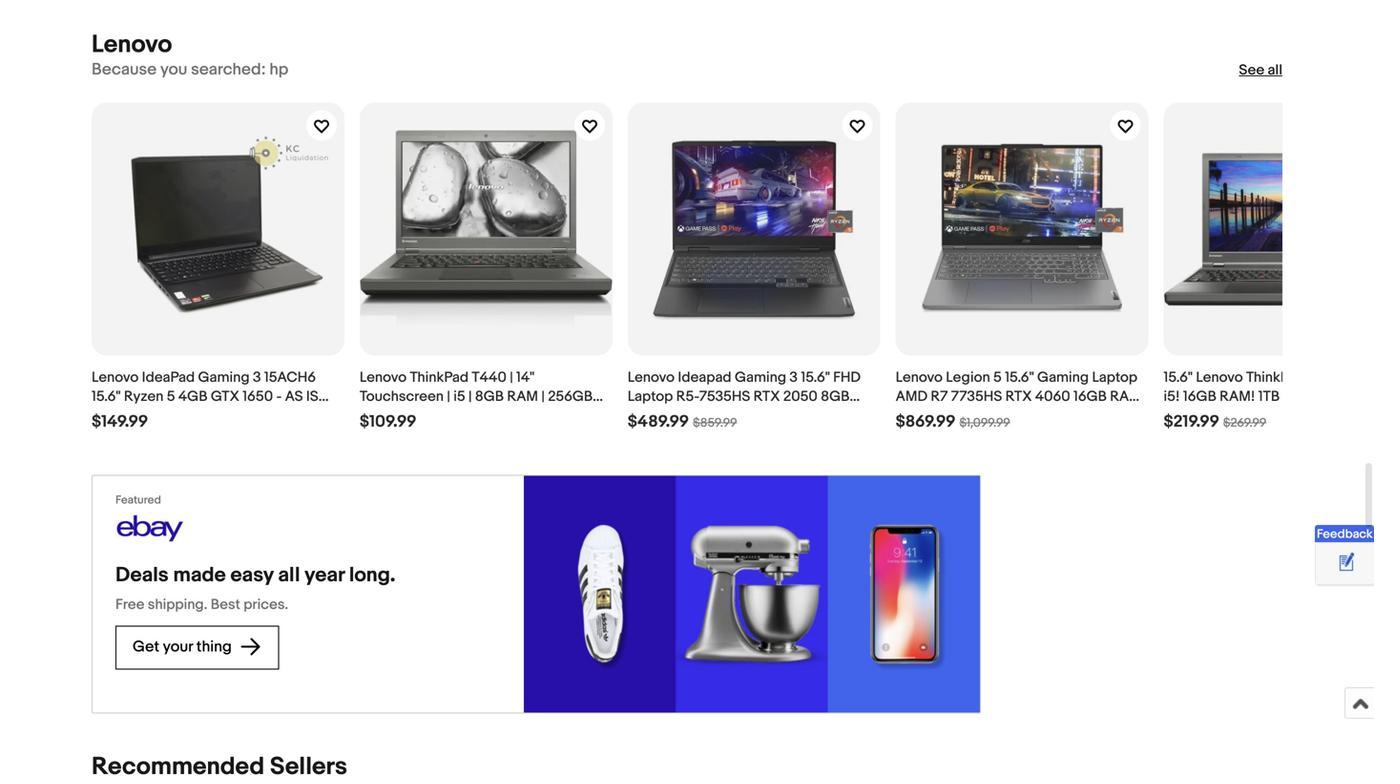 Task type: describe. For each thing, give the bounding box(es) containing it.
hp
[[270, 60, 289, 80]]

$109.99 text field
[[360, 412, 417, 432]]

5 inside lenovo legion 5 15.6" gaming laptop amd r7 7735hs rtx 4060 16gb ram 512gb ssd
[[994, 369, 1002, 386]]

laptop inside lenovo legion 5 15.6" gaming laptop amd r7 7735hs rtx 4060 16gb ram 512gb ssd
[[1093, 369, 1138, 386]]

3 for 15ach6
[[253, 369, 261, 386]]

lenovo legion 5 15.6" gaming laptop amd r7 7735hs rtx 4060 16gb ram 512gb ssd
[[896, 369, 1142, 425]]

+
[[154, 407, 163, 425]]

prices.
[[244, 596, 288, 614]]

lenovo inside 15.6" lenovo thinkpad laptop pc
[[1197, 369, 1244, 386]]

ssd for $869.99
[[941, 407, 968, 425]]

r5-
[[677, 388, 700, 405]]

best
[[211, 596, 241, 614]]

$489.99
[[628, 412, 690, 432]]

i5
[[454, 388, 466, 405]]

gaming for gtx
[[198, 369, 250, 386]]

8gb inside lenovo ideapad gaming 3 15.6" fhd laptop r5-7535hs rtx 2050 8gb ram 512gb ssd
[[821, 388, 850, 405]]

shipping.
[[148, 596, 208, 614]]

15.6" inside 15.6" lenovo thinkpad laptop pc
[[1164, 369, 1194, 386]]

ideapad
[[678, 369, 732, 386]]

searched:
[[191, 60, 266, 80]]

all inside deals made easy all year long. free shipping. best prices.
[[278, 563, 300, 588]]

ram for $489.99
[[628, 407, 659, 425]]

7735hs
[[952, 388, 1003, 405]]

8gb inside lenovo thinkpad t440 | 14" touchscreen | i5 | 8gb ram | 256gb ssd | certified
[[475, 388, 504, 405]]

see all
[[1240, 61, 1283, 79]]

lenovo for lenovo ideapad gaming 3 15.6" fhd laptop r5-7535hs rtx 2050 8gb ram 512gb ssd
[[628, 369, 675, 386]]

previous price $269.99 text field
[[1224, 416, 1267, 431]]

get your thing
[[133, 638, 235, 657]]

$869.99 $1,099.99
[[896, 412, 1011, 432]]

thinkpad inside 15.6" lenovo thinkpad laptop pc
[[1247, 369, 1306, 386]]

lenovo for lenovo thinkpad t440 | 14" touchscreen | i5 | 8gb ram | 256gb ssd | certified
[[360, 369, 407, 386]]

ram inside lenovo thinkpad t440 | 14" touchscreen | i5 | 8gb ram | 256gb ssd | certified
[[507, 388, 539, 405]]

free
[[116, 596, 145, 614]]

1650
[[243, 388, 273, 405]]

mobo
[[166, 407, 205, 425]]

15.6" inside lenovo ideapad gaming 3 15.6" fhd laptop r5-7535hs rtx 2050 8gb ram 512gb ssd
[[801, 369, 831, 386]]

easy
[[231, 563, 274, 588]]

$219.99
[[1164, 412, 1220, 432]]

$109.99
[[360, 412, 417, 432]]

7535hs
[[700, 388, 751, 405]]

-
[[276, 388, 282, 405]]

previous price $1,099.99 text field
[[960, 416, 1011, 431]]

you
[[160, 60, 187, 80]]

$489.99 text field
[[628, 412, 690, 432]]

certified
[[397, 407, 456, 425]]

ram for $869.99
[[1111, 388, 1142, 405]]

$149.99 text field
[[92, 412, 148, 432]]

lenovo ideapad gaming 3 15ach6 15.6" ryzen 5 4gb gtx 1650 - as is bad lcd + mobo
[[92, 369, 319, 425]]

long.
[[349, 563, 396, 588]]

| left 14"
[[510, 369, 513, 386]]

15.6" inside lenovo legion 5 15.6" gaming laptop amd r7 7735hs rtx 4060 16gb ram 512gb ssd
[[1006, 369, 1035, 386]]

legion
[[946, 369, 991, 386]]

lenovo ideapad gaming 3 15.6" fhd laptop r5-7535hs rtx 2050 8gb ram 512gb ssd
[[628, 369, 861, 425]]

512gb for $869.99
[[896, 407, 938, 425]]

gaming inside lenovo legion 5 15.6" gaming laptop amd r7 7735hs rtx 4060 16gb ram 512gb ssd
[[1038, 369, 1090, 386]]

feedback
[[1318, 527, 1374, 542]]

gtx
[[211, 388, 240, 405]]

16gb
[[1074, 388, 1108, 405]]



Task type: vqa. For each thing, say whether or not it's contained in the screenshot.
See all
yes



Task type: locate. For each thing, give the bounding box(es) containing it.
0 horizontal spatial rtx
[[754, 388, 781, 405]]

gaming up 4060
[[1038, 369, 1090, 386]]

ram
[[507, 388, 539, 405], [1111, 388, 1142, 405], [628, 407, 659, 425]]

ssd inside lenovo thinkpad t440 | 14" touchscreen | i5 | 8gb ram | 256gb ssd | certified
[[360, 407, 387, 425]]

| left i5
[[447, 388, 451, 405]]

gaming up the 7535hs
[[735, 369, 787, 386]]

| right i5
[[469, 388, 472, 405]]

gaming
[[198, 369, 250, 386], [735, 369, 787, 386], [1038, 369, 1090, 386]]

ram down 14"
[[507, 388, 539, 405]]

ssd
[[360, 407, 387, 425], [707, 407, 734, 425], [941, 407, 968, 425]]

$1,099.99
[[960, 416, 1011, 431]]

0 vertical spatial all
[[1269, 61, 1283, 79]]

1 horizontal spatial all
[[1269, 61, 1283, 79]]

laptop left pc
[[1309, 369, 1354, 386]]

2 rtx from the left
[[1006, 388, 1033, 405]]

rtx for $869.99
[[1006, 388, 1033, 405]]

5 inside lenovo ideapad gaming 3 15ach6 15.6" ryzen 5 4gb gtx 1650 - as is bad lcd + mobo
[[167, 388, 175, 405]]

lcd
[[123, 407, 151, 425]]

rtx left "2050"
[[754, 388, 781, 405]]

256gb
[[548, 388, 593, 405]]

laptop inside lenovo ideapad gaming 3 15.6" fhd laptop r5-7535hs rtx 2050 8gb ram 512gb ssd
[[628, 388, 673, 405]]

$869.99
[[896, 412, 956, 432]]

0 horizontal spatial ssd
[[360, 407, 387, 425]]

2 horizontal spatial ram
[[1111, 388, 1142, 405]]

ssd inside lenovo ideapad gaming 3 15.6" fhd laptop r5-7535hs rtx 2050 8gb ram 512gb ssd
[[707, 407, 734, 425]]

lenovo inside lenovo ideapad gaming 3 15ach6 15.6" ryzen 5 4gb gtx 1650 - as is bad lcd + mobo
[[92, 369, 139, 386]]

0 vertical spatial 5
[[994, 369, 1002, 386]]

fhd
[[834, 369, 861, 386]]

ssd down the 7535hs
[[707, 407, 734, 425]]

1 horizontal spatial gaming
[[735, 369, 787, 386]]

is
[[306, 388, 319, 405]]

lenovo link
[[92, 30, 172, 60]]

deals made easy all year long. free shipping. best prices.
[[116, 563, 396, 614]]

| left 256gb
[[542, 388, 545, 405]]

ssd down r7
[[941, 407, 968, 425]]

0 horizontal spatial all
[[278, 563, 300, 588]]

2 horizontal spatial laptop
[[1309, 369, 1354, 386]]

lenovo
[[92, 30, 172, 60], [92, 369, 139, 386], [360, 369, 407, 386], [628, 369, 675, 386], [896, 369, 943, 386], [1197, 369, 1244, 386]]

8gb down fhd at the top of page
[[821, 388, 850, 405]]

deals
[[116, 563, 169, 588]]

512gb down amd
[[896, 407, 938, 425]]

rtx for $489.99
[[754, 388, 781, 405]]

ideapad
[[142, 369, 195, 386]]

0 horizontal spatial 5
[[167, 388, 175, 405]]

$219.99 $269.99
[[1164, 412, 1267, 432]]

1 horizontal spatial ram
[[628, 407, 659, 425]]

ram inside lenovo ideapad gaming 3 15.6" fhd laptop r5-7535hs rtx 2050 8gb ram 512gb ssd
[[628, 407, 659, 425]]

rtx inside lenovo legion 5 15.6" gaming laptop amd r7 7735hs rtx 4060 16gb ram 512gb ssd
[[1006, 388, 1033, 405]]

ssd down touchscreen
[[360, 407, 387, 425]]

r7
[[931, 388, 949, 405]]

15ach6
[[264, 369, 316, 386]]

3 up "2050"
[[790, 369, 798, 386]]

3 for 15.6"
[[790, 369, 798, 386]]

2 ssd from the left
[[707, 407, 734, 425]]

1 horizontal spatial thinkpad
[[1247, 369, 1306, 386]]

t440
[[472, 369, 507, 386]]

laptop
[[1093, 369, 1138, 386], [1309, 369, 1354, 386], [628, 388, 673, 405]]

5
[[994, 369, 1002, 386], [167, 388, 175, 405]]

512gb for $489.99
[[662, 407, 704, 425]]

rtx
[[754, 388, 781, 405], [1006, 388, 1033, 405]]

rtx inside lenovo ideapad gaming 3 15.6" fhd laptop r5-7535hs rtx 2050 8gb ram 512gb ssd
[[754, 388, 781, 405]]

512gb inside lenovo ideapad gaming 3 15.6" fhd laptop r5-7535hs rtx 2050 8gb ram 512gb ssd
[[662, 407, 704, 425]]

15.6" lenovo thinkpad laptop pc
[[1164, 369, 1375, 425]]

|
[[510, 369, 513, 386], [447, 388, 451, 405], [469, 388, 472, 405], [542, 388, 545, 405], [390, 407, 394, 425]]

year
[[305, 563, 345, 588]]

pc
[[1358, 369, 1375, 386]]

1 horizontal spatial rtx
[[1006, 388, 1033, 405]]

3
[[253, 369, 261, 386], [790, 369, 798, 386]]

1 horizontal spatial 3
[[790, 369, 798, 386]]

0 horizontal spatial 512gb
[[662, 407, 704, 425]]

$149.99
[[92, 412, 148, 432]]

as
[[285, 388, 303, 405]]

3 inside lenovo ideapad gaming 3 15ach6 15.6" ryzen 5 4gb gtx 1650 - as is bad lcd + mobo
[[253, 369, 261, 386]]

1 rtx from the left
[[754, 388, 781, 405]]

see
[[1240, 61, 1265, 79]]

gaming up gtx
[[198, 369, 250, 386]]

lenovo inside lenovo ideapad gaming 3 15.6" fhd laptop r5-7535hs rtx 2050 8gb ram 512gb ssd
[[628, 369, 675, 386]]

1 horizontal spatial 5
[[994, 369, 1002, 386]]

because
[[92, 60, 157, 80]]

previous price $859.99 text field
[[693, 416, 738, 431]]

2 thinkpad from the left
[[1247, 369, 1306, 386]]

thinkpad up $269.99 text field
[[1247, 369, 1306, 386]]

featured
[[116, 494, 161, 507]]

1 512gb from the left
[[662, 407, 704, 425]]

laptop up 16gb
[[1093, 369, 1138, 386]]

2 8gb from the left
[[821, 388, 850, 405]]

5 down ideapad
[[167, 388, 175, 405]]

0 horizontal spatial thinkpad
[[410, 369, 469, 386]]

all
[[1269, 61, 1283, 79], [278, 563, 300, 588]]

ram inside lenovo legion 5 15.6" gaming laptop amd r7 7735hs rtx 4060 16gb ram 512gb ssd
[[1111, 388, 1142, 405]]

2 gaming from the left
[[735, 369, 787, 386]]

ryzen
[[124, 388, 164, 405]]

amd
[[896, 388, 928, 405]]

2 3 from the left
[[790, 369, 798, 386]]

lenovo inside lenovo thinkpad t440 | 14" touchscreen | i5 | 8gb ram | 256gb ssd | certified
[[360, 369, 407, 386]]

see all link
[[1240, 60, 1283, 80]]

15.6" up bad
[[92, 388, 121, 405]]

1 vertical spatial all
[[278, 563, 300, 588]]

gaming for rtx
[[735, 369, 787, 386]]

2 horizontal spatial gaming
[[1038, 369, 1090, 386]]

thinkpad
[[410, 369, 469, 386], [1247, 369, 1306, 386]]

1 thinkpad from the left
[[410, 369, 469, 386]]

thing
[[196, 638, 232, 657]]

4gb
[[178, 388, 208, 405]]

$219.99 text field
[[1164, 412, 1220, 432]]

2050
[[784, 388, 818, 405]]

bad
[[92, 407, 120, 425]]

3 up 1650
[[253, 369, 261, 386]]

lenovo inside lenovo legion 5 15.6" gaming laptop amd r7 7735hs rtx 4060 16gb ram 512gb ssd
[[896, 369, 943, 386]]

ssd for $489.99
[[707, 407, 734, 425]]

lenovo for lenovo ideapad gaming 3 15ach6 15.6" ryzen 5 4gb gtx 1650 - as is bad lcd + mobo
[[92, 369, 139, 386]]

8gb
[[475, 388, 504, 405], [821, 388, 850, 405]]

2 horizontal spatial ssd
[[941, 407, 968, 425]]

1 horizontal spatial laptop
[[1093, 369, 1138, 386]]

because you searched: hp
[[92, 60, 289, 80]]

3 inside lenovo ideapad gaming 3 15.6" fhd laptop r5-7535hs rtx 2050 8gb ram 512gb ssd
[[790, 369, 798, 386]]

rtx left 4060
[[1006, 388, 1033, 405]]

$869.99 text field
[[896, 412, 956, 432]]

1 gaming from the left
[[198, 369, 250, 386]]

0 horizontal spatial ram
[[507, 388, 539, 405]]

14"
[[517, 369, 535, 386]]

$859.99
[[693, 416, 738, 431]]

0 horizontal spatial gaming
[[198, 369, 250, 386]]

1 horizontal spatial ssd
[[707, 407, 734, 425]]

ram right 16gb
[[1111, 388, 1142, 405]]

5 up the 7735hs on the bottom
[[994, 369, 1002, 386]]

3 gaming from the left
[[1038, 369, 1090, 386]]

gaming inside lenovo ideapad gaming 3 15.6" fhd laptop r5-7535hs rtx 2050 8gb ram 512gb ssd
[[735, 369, 787, 386]]

all inside 'link'
[[1269, 61, 1283, 79]]

laptop up $489.99 text field
[[628, 388, 673, 405]]

ram left previous price $859.99 text field
[[628, 407, 659, 425]]

1 8gb from the left
[[475, 388, 504, 405]]

all left year on the left bottom of the page
[[278, 563, 300, 588]]

thinkpad up i5
[[410, 369, 469, 386]]

1 3 from the left
[[253, 369, 261, 386]]

touchscreen
[[360, 388, 444, 405]]

15.6" up "2050"
[[801, 369, 831, 386]]

thinkpad inside lenovo thinkpad t440 | 14" touchscreen | i5 | 8gb ram | 256gb ssd | certified
[[410, 369, 469, 386]]

all right see
[[1269, 61, 1283, 79]]

15.6"
[[801, 369, 831, 386], [1006, 369, 1035, 386], [1164, 369, 1194, 386], [92, 388, 121, 405]]

0 horizontal spatial laptop
[[628, 388, 673, 405]]

gaming inside lenovo ideapad gaming 3 15ach6 15.6" ryzen 5 4gb gtx 1650 - as is bad lcd + mobo
[[198, 369, 250, 386]]

512gb
[[662, 407, 704, 425], [896, 407, 938, 425]]

512gb down r5-
[[662, 407, 704, 425]]

ssd inside lenovo legion 5 15.6" gaming laptop amd r7 7735hs rtx 4060 16gb ram 512gb ssd
[[941, 407, 968, 425]]

4060
[[1036, 388, 1071, 405]]

get
[[133, 638, 160, 657]]

1 horizontal spatial 8gb
[[821, 388, 850, 405]]

8gb down t440
[[475, 388, 504, 405]]

2 512gb from the left
[[896, 407, 938, 425]]

512gb inside lenovo legion 5 15.6" gaming laptop amd r7 7735hs rtx 4060 16gb ram 512gb ssd
[[896, 407, 938, 425]]

made
[[173, 563, 226, 588]]

15.6" right legion
[[1006, 369, 1035, 386]]

lenovo for lenovo legion 5 15.6" gaming laptop amd r7 7735hs rtx 4060 16gb ram 512gb ssd
[[896, 369, 943, 386]]

laptop inside 15.6" lenovo thinkpad laptop pc
[[1309, 369, 1354, 386]]

0 horizontal spatial 3
[[253, 369, 261, 386]]

$269.99
[[1224, 416, 1267, 431]]

1 horizontal spatial 512gb
[[896, 407, 938, 425]]

1 vertical spatial 5
[[167, 388, 175, 405]]

0 horizontal spatial 8gb
[[475, 388, 504, 405]]

$489.99 $859.99
[[628, 412, 738, 432]]

15.6" up $219.99
[[1164, 369, 1194, 386]]

lenovo thinkpad t440 | 14" touchscreen | i5 | 8gb ram | 256gb ssd | certified
[[360, 369, 593, 425]]

3 ssd from the left
[[941, 407, 968, 425]]

your
[[163, 638, 193, 657]]

| down touchscreen
[[390, 407, 394, 425]]

15.6" inside lenovo ideapad gaming 3 15ach6 15.6" ryzen 5 4gb gtx 1650 - as is bad lcd + mobo
[[92, 388, 121, 405]]

1 ssd from the left
[[360, 407, 387, 425]]

because you searched: hp element
[[92, 60, 289, 80]]



